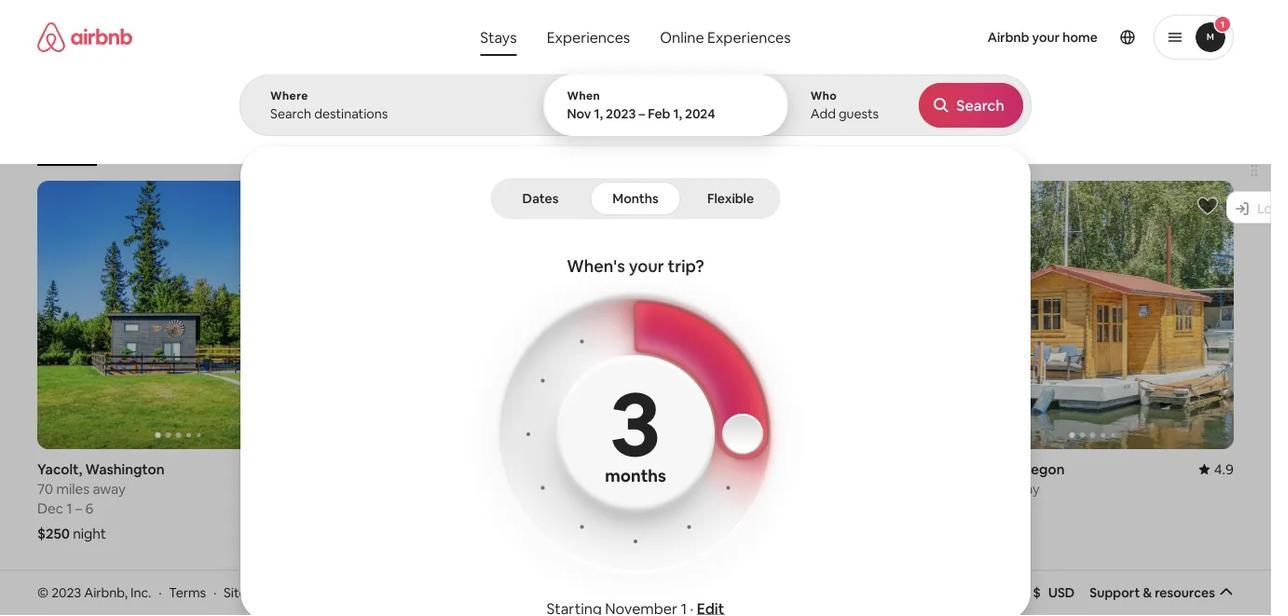 Task type: describe. For each thing, give the bounding box(es) containing it.
2024
[[685, 105, 715, 122]]

when's your trip?
[[567, 255, 705, 277]]

miles for 11
[[666, 479, 699, 498]]

who
[[811, 89, 837, 103]]

mansions
[[469, 138, 518, 152]]

flexible button
[[685, 182, 777, 215]]

group containing off-the-grid
[[37, 93, 915, 166]]

your for trip?
[[629, 255, 664, 277]]

inc.
[[131, 584, 151, 601]]

show
[[593, 502, 626, 519]]

away inside portland, oregon 50 miles away
[[1007, 479, 1040, 498]]

what can we help you find? tab list
[[465, 19, 645, 56]]

skiing
[[313, 138, 345, 152]]

away for nov 11 – 16
[[702, 479, 735, 498]]

show map button
[[574, 488, 697, 533]]

6
[[85, 499, 93, 517]]

months
[[613, 190, 659, 207]]

dates
[[523, 190, 559, 207]]

4.9 out of 5 average rating image
[[1199, 460, 1234, 478]]

when
[[567, 89, 600, 103]]

add to wishlist: portland, oregon image
[[1197, 195, 1219, 217]]

night for 6
[[73, 524, 106, 542]]

experiences inside online experiences link
[[708, 28, 791, 47]]

months
[[605, 465, 666, 487]]

terms
[[169, 584, 206, 601]]

support & resources button
[[1090, 584, 1234, 601]]

portland,
[[952, 460, 1012, 478]]

off-
[[209, 138, 230, 152]]

add to wishlist: chinook, washington image
[[587, 594, 610, 615]]

airbnb your home
[[988, 29, 1098, 46]]

70
[[37, 479, 53, 498]]

4.95
[[596, 460, 625, 478]]

washington
[[85, 460, 165, 478]]

profile element
[[822, 0, 1234, 75]]

views
[[762, 138, 792, 152]]

experiences button
[[532, 19, 645, 56]]

sitemap link
[[224, 584, 273, 601]]

2023 inside when nov 1, 2023 – feb 1, 2024
[[606, 105, 636, 122]]

flexible
[[707, 190, 754, 207]]

stays button
[[465, 19, 532, 56]]

16
[[700, 499, 714, 517]]

yacolt, washington 70 miles away dec 1 – 6 $250 night
[[37, 460, 165, 542]]

show map
[[593, 502, 656, 519]]

usd
[[1049, 584, 1075, 601]]

1 button
[[1154, 15, 1234, 60]]

50
[[952, 479, 968, 498]]

2 · from the left
[[213, 584, 216, 601]]

add to wishlist: bend, oregon image
[[587, 195, 610, 217]]

experiences inside button
[[547, 28, 630, 47]]

miles inside portland, oregon 50 miles away
[[971, 479, 1004, 498]]

beach
[[395, 138, 427, 152]]

where
[[270, 89, 308, 103]]

resources
[[1155, 584, 1216, 601]]

$117
[[647, 524, 675, 542]]

map
[[629, 502, 656, 519]]

rhododendron, oregon 56 miles away nov 11 – 16 $117 night
[[647, 460, 803, 542]]

nov inside when nov 1, 2023 – feb 1, 2024
[[567, 105, 591, 122]]

airbnb your home link
[[977, 18, 1109, 57]]

off-the-grid
[[209, 138, 273, 152]]

1 inside yacolt, washington 70 miles away dec 1 – 6 $250 night
[[66, 499, 72, 517]]

airbnb
[[988, 29, 1030, 46]]

away for dec 1 – 6
[[93, 479, 126, 498]]

stays
[[480, 28, 517, 47]]

&
[[1143, 584, 1152, 601]]

dates button
[[495, 182, 587, 215]]

when nov 1, 2023 – feb 1, 2024
[[567, 89, 715, 122]]



Task type: vqa. For each thing, say whether or not it's contained in the screenshot.
bottom save
no



Task type: locate. For each thing, give the bounding box(es) containing it.
2023 left feb
[[606, 105, 636, 122]]

miles inside yacolt, washington 70 miles away dec 1 – 6 $250 night
[[56, 479, 90, 498]]

0 horizontal spatial oregon
[[752, 460, 803, 478]]

feb
[[648, 105, 671, 122]]

0 horizontal spatial miles
[[56, 479, 90, 498]]

portland, oregon 50 miles away
[[952, 460, 1065, 498]]

stays tab panel
[[240, 75, 1032, 615]]

sitemap
[[224, 584, 273, 601]]

$250
[[37, 524, 70, 542]]

oregon
[[752, 460, 803, 478], [1015, 460, 1065, 478]]

dec
[[37, 499, 63, 517]]

–
[[639, 105, 645, 122], [75, 499, 82, 517], [690, 499, 697, 517]]

4.9
[[1214, 460, 1234, 478]]

group
[[37, 93, 915, 166], [37, 181, 320, 449], [342, 181, 625, 449], [647, 181, 929, 449], [952, 181, 1234, 449], [37, 580, 320, 615], [342, 580, 625, 615], [647, 580, 929, 615], [952, 580, 1234, 615]]

night inside yacolt, washington 70 miles away dec 1 – 6 $250 night
[[73, 524, 106, 542]]

0 horizontal spatial away
[[93, 479, 126, 498]]

night for 16
[[678, 524, 711, 542]]

1 horizontal spatial nov
[[647, 499, 672, 517]]

night
[[73, 524, 106, 542], [678, 524, 711, 542]]

miles
[[56, 479, 90, 498], [666, 479, 699, 498], [971, 479, 1004, 498]]

0 horizontal spatial ·
[[159, 584, 162, 601]]

0 horizontal spatial your
[[629, 255, 664, 277]]

1,
[[594, 105, 603, 122], [673, 105, 682, 122]]

oregon right rhododendron,
[[752, 460, 803, 478]]

night down 16
[[678, 524, 711, 542]]

· right terms
[[213, 584, 216, 601]]

1 vertical spatial 2023
[[51, 584, 81, 601]]

– for yacolt, washington
[[75, 499, 82, 517]]

experiences
[[547, 28, 630, 47], [708, 28, 791, 47]]

add to wishlist: vancouver, washington image
[[1197, 594, 1219, 615]]

your for home
[[1033, 29, 1060, 46]]

add
[[811, 105, 836, 122]]

0 horizontal spatial nov
[[567, 105, 591, 122]]

your inside stays tab panel
[[629, 255, 664, 277]]

0 vertical spatial 2023
[[606, 105, 636, 122]]

2 night from the left
[[678, 524, 711, 542]]

1 vertical spatial your
[[629, 255, 664, 277]]

0 horizontal spatial 2023
[[51, 584, 81, 601]]

experiences up when
[[547, 28, 630, 47]]

1 horizontal spatial 1,
[[673, 105, 682, 122]]

© 2023 airbnb, inc. · terms · sitemap
[[37, 584, 273, 601]]

1 · from the left
[[159, 584, 162, 601]]

0 horizontal spatial –
[[75, 499, 82, 517]]

3 miles from the left
[[971, 479, 1004, 498]]

rhododendron,
[[647, 460, 750, 478]]

oregon inside rhododendron, oregon 56 miles away nov 11 – 16 $117 night
[[752, 460, 803, 478]]

1 1, from the left
[[594, 105, 603, 122]]

1 horizontal spatial ·
[[213, 584, 216, 601]]

oregon for rhododendron, oregon 56 miles away nov 11 – 16 $117 night
[[752, 460, 803, 478]]

miles inside rhododendron, oregon 56 miles away nov 11 – 16 $117 night
[[666, 479, 699, 498]]

nov inside rhododendron, oregon 56 miles away nov 11 – 16 $117 night
[[647, 499, 672, 517]]

– inside when nov 1, 2023 – feb 1, 2024
[[639, 105, 645, 122]]

$
[[1033, 584, 1041, 601]]

2 experiences from the left
[[708, 28, 791, 47]]

amazing
[[713, 138, 760, 152]]

· right inc.
[[159, 584, 162, 601]]

3 away from the left
[[1007, 479, 1040, 498]]

1, down when
[[594, 105, 603, 122]]

1 horizontal spatial oregon
[[1015, 460, 1065, 478]]

1 vertical spatial nov
[[647, 499, 672, 517]]

1, right feb
[[673, 105, 682, 122]]

cabins
[[557, 138, 593, 152]]

your
[[1033, 29, 1060, 46], [629, 255, 664, 277]]

©
[[37, 584, 49, 601]]

nov
[[567, 105, 591, 122], [647, 499, 672, 517]]

1 inside 1 dropdown button
[[1221, 18, 1225, 30]]

2023
[[606, 105, 636, 122], [51, 584, 81, 601]]

– for rhododendron, oregon
[[690, 499, 697, 517]]

oregon right portland,
[[1015, 460, 1065, 478]]

omg!
[[642, 138, 672, 152]]

none search field containing 3
[[240, 0, 1032, 615]]

1 away from the left
[[93, 479, 126, 498]]

miles up 11 in the bottom of the page
[[666, 479, 699, 498]]

yacolt,
[[37, 460, 82, 478]]

0 vertical spatial 1
[[1221, 18, 1225, 30]]

away
[[93, 479, 126, 498], [702, 479, 735, 498], [1007, 479, 1040, 498]]

home
[[1063, 29, 1098, 46]]

2 horizontal spatial –
[[690, 499, 697, 517]]

1 horizontal spatial night
[[678, 524, 711, 542]]

2 away from the left
[[702, 479, 735, 498]]

0 horizontal spatial 1
[[66, 499, 72, 517]]

who add guests
[[811, 89, 879, 122]]

nov down 56
[[647, 499, 672, 517]]

airbnb,
[[84, 584, 128, 601]]

away inside rhododendron, oregon 56 miles away nov 11 – 16 $117 night
[[702, 479, 735, 498]]

1 oregon from the left
[[752, 460, 803, 478]]

1 horizontal spatial 1
[[1221, 18, 1225, 30]]

treehouses
[[822, 138, 883, 152]]

online
[[660, 28, 704, 47]]

0 vertical spatial your
[[1033, 29, 1060, 46]]

– right 11 in the bottom of the page
[[690, 499, 697, 517]]

0 horizontal spatial night
[[73, 524, 106, 542]]

support & resources
[[1090, 584, 1216, 601]]

tab list containing dates
[[495, 178, 777, 219]]

the-
[[230, 138, 252, 152]]

1
[[1221, 18, 1225, 30], [66, 499, 72, 517]]

1 vertical spatial 1
[[66, 499, 72, 517]]

support
[[1090, 584, 1140, 601]]

nov down when
[[567, 105, 591, 122]]

experiences right online at the top right of the page
[[708, 28, 791, 47]]

miles down yacolt,
[[56, 479, 90, 498]]

when's
[[567, 255, 625, 277]]

2 1, from the left
[[673, 105, 682, 122]]

$ usd
[[1033, 584, 1075, 601]]

tab list inside stays tab panel
[[495, 178, 777, 219]]

oregon for portland, oregon 50 miles away
[[1015, 460, 1065, 478]]

1 horizontal spatial your
[[1033, 29, 1060, 46]]

miles down portland,
[[971, 479, 1004, 498]]

1 night from the left
[[73, 524, 106, 542]]

1 horizontal spatial miles
[[666, 479, 699, 498]]

night inside rhododendron, oregon 56 miles away nov 11 – 16 $117 night
[[678, 524, 711, 542]]

amazing views
[[713, 138, 792, 152]]

months button
[[591, 182, 681, 215]]

1 horizontal spatial away
[[702, 479, 735, 498]]

11
[[675, 499, 687, 517]]

your inside profile element
[[1033, 29, 1060, 46]]

2023 right ©
[[51, 584, 81, 601]]

oregon inside portland, oregon 50 miles away
[[1015, 460, 1065, 478]]

1 horizontal spatial experiences
[[708, 28, 791, 47]]

0 horizontal spatial experiences
[[547, 28, 630, 47]]

terms link
[[169, 584, 206, 601]]

3
[[610, 365, 661, 481]]

guests
[[839, 105, 879, 122]]

miles for 1
[[56, 479, 90, 498]]

tab list
[[495, 178, 777, 219]]

1 horizontal spatial –
[[639, 105, 645, 122]]

56
[[647, 479, 663, 498]]

away down portland,
[[1007, 479, 1040, 498]]

away down washington at the bottom left of the page
[[93, 479, 126, 498]]

online experiences
[[660, 28, 791, 47]]

0 vertical spatial nov
[[567, 105, 591, 122]]

trip?
[[668, 255, 705, 277]]

1 experiences from the left
[[547, 28, 630, 47]]

your left "trip?"
[[629, 255, 664, 277]]

Where field
[[270, 105, 514, 122]]

– inside yacolt, washington 70 miles away dec 1 – 6 $250 night
[[75, 499, 82, 517]]

away up 16
[[702, 479, 735, 498]]

4.95 out of 5 average rating image
[[581, 460, 625, 478]]

·
[[159, 584, 162, 601], [213, 584, 216, 601]]

– left 6 in the left bottom of the page
[[75, 499, 82, 517]]

0 horizontal spatial 1,
[[594, 105, 603, 122]]

1 miles from the left
[[56, 479, 90, 498]]

2 oregon from the left
[[1015, 460, 1065, 478]]

1 horizontal spatial 2023
[[606, 105, 636, 122]]

online experiences link
[[645, 19, 806, 56]]

away inside yacolt, washington 70 miles away dec 1 – 6 $250 night
[[93, 479, 126, 498]]

2 horizontal spatial miles
[[971, 479, 1004, 498]]

night down 6 in the left bottom of the page
[[73, 524, 106, 542]]

– left feb
[[639, 105, 645, 122]]

– inside rhododendron, oregon 56 miles away nov 11 – 16 $117 night
[[690, 499, 697, 517]]

your left home
[[1033, 29, 1060, 46]]

grid
[[252, 138, 273, 152]]

2 horizontal spatial away
[[1007, 479, 1040, 498]]

2 miles from the left
[[666, 479, 699, 498]]

None search field
[[240, 0, 1032, 615]]



